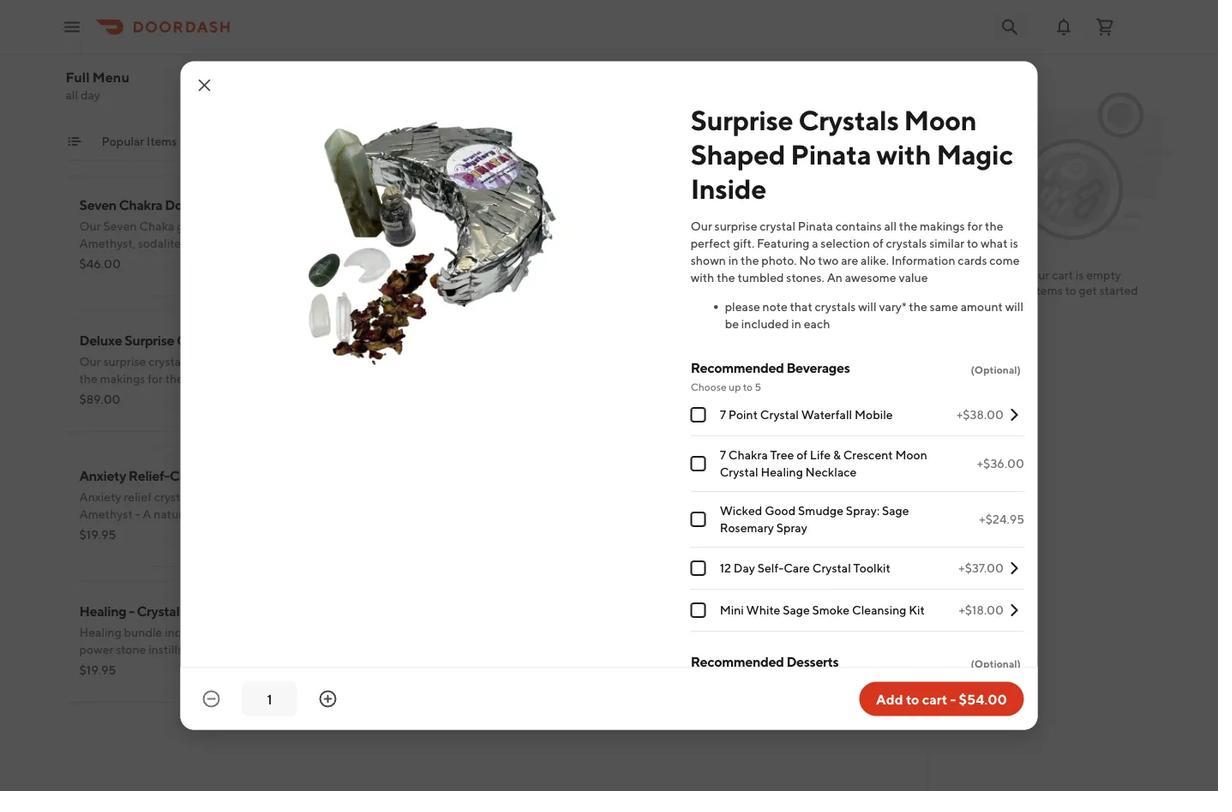 Task type: locate. For each thing, give the bounding box(es) containing it.
add button for practical magic soy candle
[[402, 123, 446, 151]]

chakra
[[119, 197, 162, 213], [728, 448, 767, 462]]

1 horizontal spatial chakra
[[728, 448, 767, 462]]

sage right "spray:"
[[882, 503, 909, 517]]

full
[[66, 69, 90, 85], [484, 468, 506, 484]]

0 horizontal spatial cart
[[922, 691, 947, 707]]

full moon charged abundance mist 4oz image
[[739, 446, 861, 568]]

0 vertical spatial crystals
[[886, 236, 927, 250]]

0 vertical spatial sage
[[882, 503, 909, 517]]

shaped inside dialog
[[690, 138, 785, 170]]

to inside our surprise crystal pinata contains all the makings for the perfect gift. featuring a selection of crystals similar to what is shown in the photo. no two are alike. information cards come with the tumbled stones. an awesome value
[[967, 236, 978, 250]]

value
[[898, 270, 928, 284]]

0 horizontal spatial full
[[66, 69, 90, 85]]

recommended up up
[[690, 359, 784, 375]]

0 horizontal spatial crystals
[[815, 299, 855, 313]]

0 vertical spatial all
[[66, 88, 78, 102]]

come
[[989, 253, 1019, 267]]

inside
[[690, 172, 766, 204], [784, 197, 821, 213], [517, 332, 554, 348]]

awesome
[[845, 270, 896, 284]]

of left life
[[796, 448, 807, 462]]

anxiety
[[79, 468, 126, 484]]

more
[[482, 332, 515, 348]]

crystals
[[798, 103, 898, 135], [536, 197, 585, 213], [406, 332, 455, 348]]

deluxe surprise crystal ball shaped pinata with magic crystals and more inside image
[[335, 310, 457, 432]]

1 vertical spatial shaped
[[625, 197, 671, 213]]

1 horizontal spatial crystals
[[886, 236, 927, 250]]

is up get
[[1076, 268, 1084, 282]]

2 horizontal spatial surprise
[[690, 103, 793, 135]]

tumbled
[[737, 270, 784, 284]]

healing inside 7 chakra tree of life & crescent moon crystal healing necklace
[[760, 465, 803, 479]]

magic up crystal
[[744, 197, 782, 213]]

full inside the full menu all day
[[66, 69, 90, 85]]

2 will from the left
[[1005, 299, 1023, 313]]

each
[[803, 316, 830, 330]]

selection
[[820, 236, 870, 250]]

2 vertical spatial healing
[[79, 603, 126, 619]]

1 horizontal spatial sage
[[882, 503, 909, 517]]

two
[[818, 253, 838, 267]]

wicked good smudge spray: sage rosemary spray
[[719, 503, 909, 535]]

real crystal wings (hand carved fluorite) image
[[739, 581, 861, 703]]

in inside our surprise crystal pinata contains all the makings for the perfect gift. featuring a selection of crystals similar to what is shown in the photo. no two are alike. information cards come with the tumbled stones. an awesome value
[[728, 253, 738, 267]]

full for full menu all day
[[66, 69, 90, 85]]

add for magical sleep mist 4 oz
[[817, 130, 841, 144]]

crescent
[[843, 448, 893, 462]]

soy
[[175, 61, 197, 78]]

2 horizontal spatial crystals
[[798, 103, 898, 135]]

0 vertical spatial crystals
[[798, 103, 898, 135]]

0 vertical spatial shaped
[[690, 138, 785, 170]]

1 horizontal spatial full
[[484, 468, 506, 484]]

carved
[[641, 595, 685, 611]]

white
[[746, 603, 780, 617]]

7
[[719, 407, 726, 421], [719, 448, 726, 462]]

1 horizontal spatial crystals
[[536, 197, 585, 213]]

choose
[[690, 380, 726, 392]]

+$37.00
[[958, 561, 1003, 575]]

0 horizontal spatial in
[[728, 253, 738, 267]]

0 horizontal spatial shaped
[[247, 332, 293, 348]]

$26.95
[[79, 121, 118, 135]]

full left the charged
[[484, 468, 506, 484]]

1 horizontal spatial will
[[1005, 299, 1023, 313]]

up
[[728, 380, 741, 392]]

crystals up each in the right top of the page
[[815, 299, 855, 313]]

chakra left tree
[[728, 448, 767, 462]]

1 vertical spatial crystals
[[815, 299, 855, 313]]

recommended down mini
[[690, 653, 784, 670]]

add button for surprise crystals moon shaped pinata with magic inside
[[807, 259, 851, 286]]

the down shown
[[716, 270, 735, 284]]

get
[[1079, 283, 1097, 297]]

your
[[1024, 268, 1050, 282]]

1 horizontal spatial cart
[[1052, 268, 1073, 282]]

0 horizontal spatial chakra
[[119, 197, 162, 213]]

will right 'amount'
[[1005, 299, 1023, 313]]

2 $19.95 from the top
[[79, 663, 116, 677]]

0 vertical spatial chakra
[[119, 197, 162, 213]]

only
[[484, 655, 510, 669]]

1 vertical spatial healing
[[760, 465, 803, 479]]

1 horizontal spatial rx
[[215, 468, 233, 484]]

magic up for
[[936, 138, 1013, 170]]

1 vertical spatial (optional)
[[970, 657, 1021, 669]]

1 vertical spatial set
[[241, 603, 261, 619]]

7 up '4oz'
[[719, 448, 726, 462]]

deluxe
[[79, 332, 122, 348]]

1 horizontal spatial -
[[950, 691, 956, 707]]

all left "day" at the top of page
[[66, 88, 78, 102]]

1 vertical spatial $19.95
[[79, 663, 116, 677]]

&
[[833, 448, 840, 462]]

1 horizontal spatial inside
[[690, 172, 766, 204]]

to inside recommended beverages choose up to 5
[[743, 380, 752, 392]]

$54.00
[[484, 257, 526, 271], [959, 691, 1007, 707]]

recommended desserts
[[690, 653, 838, 670]]

0 vertical spatial $19.95
[[79, 528, 116, 542]]

is up come
[[1010, 236, 1018, 250]]

1 vertical spatial of
[[796, 448, 807, 462]]

mist left 4
[[571, 61, 597, 78]]

1 vertical spatial full
[[484, 468, 506, 484]]

1 vertical spatial stone
[[203, 603, 239, 619]]

set
[[274, 468, 294, 484], [241, 603, 261, 619]]

0 horizontal spatial crystals
[[406, 332, 455, 348]]

tree
[[770, 448, 794, 462]]

cart inside button
[[922, 691, 947, 707]]

with inside our surprise crystal pinata contains all the makings for the perfect gift. featuring a selection of crystals similar to what is shown in the photo. no two are alike. information cards come with the tumbled stones. an awesome value
[[690, 270, 714, 284]]

real crystal wings (hand carved fluorite)
[[484, 595, 740, 611]]

note
[[762, 299, 787, 313]]

2 vertical spatial surprise
[[124, 332, 174, 348]]

1 $19.95 from the top
[[79, 528, 116, 542]]

decrease quantity by 1 image
[[201, 689, 222, 709]]

12
[[719, 561, 731, 575]]

1 horizontal spatial set
[[274, 468, 294, 484]]

7 for 7 chakra tree of life & crescent moon crystal healing necklace
[[719, 448, 726, 462]]

$26.00
[[484, 121, 525, 135]]

1 vertical spatial sage
[[782, 603, 809, 617]]

1 horizontal spatial of
[[872, 236, 883, 250]]

all inside the full menu all day
[[66, 88, 78, 102]]

stone for healing - crystal rx stone set
[[203, 603, 239, 619]]

sage right white
[[782, 603, 809, 617]]

chakra inside 7 chakra tree of life & crescent moon crystal healing necklace
[[728, 448, 767, 462]]

1 horizontal spatial healing
[[262, 197, 309, 213]]

0 vertical spatial set
[[274, 468, 294, 484]]

mobile
[[854, 407, 893, 421]]

toolkit
[[853, 561, 890, 575]]

chakra right seven
[[119, 197, 162, 213]]

candle
[[199, 61, 243, 78]]

1 (optional) from the top
[[970, 363, 1021, 375]]

sage
[[882, 503, 909, 517], [782, 603, 809, 617]]

cart
[[1052, 268, 1073, 282], [922, 691, 947, 707]]

pinata up a on the top
[[798, 219, 833, 233]]

desserts
[[786, 653, 838, 670]]

the right the vary*
[[909, 299, 927, 313]]

recommended beverages group
[[690, 358, 1024, 631]]

$19.95
[[79, 528, 116, 542], [79, 663, 116, 677]]

1 horizontal spatial in
[[791, 316, 801, 330]]

is inside your cart is empty add items to get started
[[1076, 268, 1084, 282]]

0 vertical spatial healing
[[262, 197, 309, 213]]

1 vertical spatial $54.00
[[959, 691, 1007, 707]]

are
[[841, 253, 858, 267]]

perfect
[[690, 236, 730, 250]]

0 items, open order cart image
[[1095, 17, 1115, 37]]

crystals
[[886, 236, 927, 250], [815, 299, 855, 313]]

1 vertical spatial -
[[950, 691, 956, 707]]

1 vertical spatial 7
[[719, 448, 726, 462]]

0 vertical spatial in
[[728, 253, 738, 267]]

set for anxiety relief-crystal rx stone set
[[274, 468, 294, 484]]

(optional) down +$18.00
[[970, 657, 1021, 669]]

0 vertical spatial $54.00
[[484, 257, 526, 271]]

1 vertical spatial chakra
[[728, 448, 767, 462]]

0 horizontal spatial of
[[796, 448, 807, 462]]

0 vertical spatial surprise
[[690, 103, 793, 135]]

0 horizontal spatial -
[[129, 603, 134, 619]]

0 horizontal spatial set
[[241, 603, 261, 619]]

0 horizontal spatial is
[[1010, 236, 1018, 250]]

started
[[1100, 283, 1138, 297]]

contains
[[835, 219, 881, 233]]

an
[[827, 270, 842, 284]]

surprise inside dialog
[[690, 103, 793, 135]]

surprise crystals moon shaped pinata with magic inside image
[[739, 175, 861, 297]]

that
[[790, 299, 812, 313]]

inside up surprise
[[690, 172, 766, 204]]

2 7 from the top
[[719, 448, 726, 462]]

2 horizontal spatial shaped
[[690, 138, 785, 170]]

shown
[[690, 253, 726, 267]]

add inside your cart is empty add items to get started
[[1008, 283, 1031, 297]]

notification bell image
[[1054, 17, 1074, 37]]

1 vertical spatial is
[[1076, 268, 1084, 282]]

full up "day" at the top of page
[[66, 69, 90, 85]]

healing
[[262, 197, 309, 213], [760, 465, 803, 479], [79, 603, 126, 619]]

recommended for recommended desserts
[[690, 653, 784, 670]]

1 vertical spatial surprise
[[484, 197, 534, 213]]

0 vertical spatial mist
[[571, 61, 597, 78]]

stone for anxiety relief-crystal rx stone set
[[236, 468, 271, 484]]

2 recommended from the top
[[690, 653, 784, 670]]

1 recommended from the top
[[690, 359, 784, 375]]

items
[[147, 134, 177, 148]]

7 left point
[[719, 407, 726, 421]]

1 vertical spatial mist
[[675, 468, 702, 484]]

0 vertical spatial rx
[[215, 468, 233, 484]]

1 7 from the top
[[719, 407, 726, 421]]

Current quantity is 1 number field
[[252, 690, 287, 709]]

0 vertical spatial (optional)
[[970, 363, 1021, 375]]

in inside please note that crystals will vary* the same amount will be included in each
[[791, 316, 801, 330]]

add button
[[402, 123, 446, 151], [807, 123, 851, 151], [402, 259, 446, 286], [807, 259, 851, 286], [807, 394, 851, 422], [807, 530, 851, 557], [402, 665, 446, 693], [807, 665, 851, 693]]

None checkbox
[[690, 456, 706, 471], [690, 511, 706, 527], [690, 456, 706, 471], [690, 511, 706, 527]]

1 horizontal spatial is
[[1076, 268, 1084, 282]]

0 vertical spatial 7
[[719, 407, 726, 421]]

of up alike.
[[872, 236, 883, 250]]

0 horizontal spatial rx
[[182, 603, 200, 619]]

(optional) up the +$38.00
[[970, 363, 1021, 375]]

- inside button
[[950, 691, 956, 707]]

0 vertical spatial full
[[66, 69, 90, 85]]

surprise crystals moon shaped pinata with magic inside dialog
[[180, 61, 1038, 791]]

pinata up our
[[674, 197, 713, 213]]

4oz
[[704, 468, 726, 484]]

0 vertical spatial stone
[[236, 468, 271, 484]]

0 vertical spatial -
[[129, 603, 134, 619]]

1 vertical spatial crystals
[[536, 197, 585, 213]]

1 vertical spatial cart
[[922, 691, 947, 707]]

add for seven chakra double pointed healing energy wand
[[412, 265, 436, 279]]

recommended inside recommended beverages choose up to 5
[[690, 359, 784, 375]]

1 vertical spatial rx
[[182, 603, 200, 619]]

recommended
[[690, 359, 784, 375], [690, 653, 784, 670]]

2 horizontal spatial healing
[[760, 465, 803, 479]]

to
[[967, 236, 978, 250], [1065, 283, 1077, 297], [743, 380, 752, 392], [906, 691, 919, 707]]

None checkbox
[[690, 407, 706, 422], [690, 560, 706, 576], [690, 602, 706, 618], [690, 407, 706, 422], [690, 560, 706, 576], [690, 602, 706, 618]]

included
[[741, 316, 789, 330]]

in
[[728, 253, 738, 267], [791, 316, 801, 330]]

in down that at top
[[791, 316, 801, 330]]

0 vertical spatial cart
[[1052, 268, 1073, 282]]

surprise crystals moon shaped pinata with magic inside up contains at top
[[690, 103, 1013, 204]]

all right contains at top
[[884, 219, 896, 233]]

cart inside your cart is empty add items to get started
[[1052, 268, 1073, 282]]

ball
[[222, 332, 245, 348]]

crystal
[[759, 219, 795, 233]]

1 vertical spatial in
[[791, 316, 801, 330]]

deluxe surprise crystal ball shaped pinata with magic crystals and more inside
[[79, 332, 554, 348]]

inside right more
[[517, 332, 554, 348]]

1 vertical spatial all
[[884, 219, 896, 233]]

of
[[872, 236, 883, 250], [796, 448, 807, 462]]

crystals up information
[[886, 236, 927, 250]]

inside up crystal
[[784, 197, 821, 213]]

1 horizontal spatial $54.00
[[959, 691, 1007, 707]]

1 horizontal spatial all
[[884, 219, 896, 233]]

your cart is empty add items to get started
[[1008, 268, 1138, 297]]

(optional) inside 'recommended beverages' group
[[970, 363, 1021, 375]]

$19.95 for anxiety
[[79, 528, 116, 542]]

0 vertical spatial is
[[1010, 236, 1018, 250]]

0 horizontal spatial all
[[66, 88, 78, 102]]

0 horizontal spatial will
[[858, 299, 876, 313]]

1 vertical spatial recommended
[[690, 653, 784, 670]]

1 horizontal spatial shaped
[[625, 197, 671, 213]]

smoke
[[812, 603, 849, 617]]

in down gift.
[[728, 253, 738, 267]]

the inside please note that crystals will vary* the same amount will be included in each
[[909, 299, 927, 313]]

pinata right ball
[[296, 332, 335, 348]]

magic
[[135, 61, 172, 78], [936, 138, 1013, 170], [744, 197, 782, 213], [366, 332, 404, 348]]

0 vertical spatial of
[[872, 236, 883, 250]]

will left the vary*
[[858, 299, 876, 313]]

is inside our surprise crystal pinata contains all the makings for the perfect gift. featuring a selection of crystals similar to what is shown in the photo. no two are alike. information cards come with the tumbled stones. an awesome value
[[1010, 236, 1018, 250]]

mist left '4oz'
[[675, 468, 702, 484]]

rx for relief-
[[215, 468, 233, 484]]

seven chakra double pointed healing energy wand image
[[335, 175, 457, 297]]

of inside 7 chakra tree of life & crescent moon crystal healing necklace
[[796, 448, 807, 462]]

to inside button
[[906, 691, 919, 707]]

7 inside 7 chakra tree of life & crescent moon crystal healing necklace
[[719, 448, 726, 462]]

the left makings
[[899, 219, 917, 233]]

all
[[66, 88, 78, 102], [884, 219, 896, 233]]

double
[[165, 197, 209, 213]]

0 vertical spatial recommended
[[690, 359, 784, 375]]

crystals inside the surprise crystals moon shaped pinata with magic inside
[[798, 103, 898, 135]]

sleep
[[534, 61, 568, 78]]

menu
[[92, 69, 129, 85]]



Task type: vqa. For each thing, say whether or not it's contained in the screenshot.
Over 4.5 button
no



Task type: describe. For each thing, give the bounding box(es) containing it.
0 horizontal spatial inside
[[517, 332, 554, 348]]

2 horizontal spatial inside
[[784, 197, 821, 213]]

inside inside surprise crystals moon shaped pinata with magic inside dialog
[[690, 172, 766, 204]]

add button for healing - crystal rx stone set
[[402, 665, 446, 693]]

information
[[891, 253, 955, 267]]

add for full moon charged abundance mist 4oz
[[817, 536, 841, 550]]

crystals inside please note that crystals will vary* the same amount will be included in each
[[815, 299, 855, 313]]

popular
[[102, 134, 144, 148]]

and
[[457, 332, 480, 348]]

magical sleep mist 4 oz image
[[739, 39, 861, 161]]

4
[[600, 61, 608, 78]]

wicked
[[719, 503, 762, 517]]

full for full moon charged abundance mist 4oz
[[484, 468, 506, 484]]

relief-
[[128, 468, 170, 484]]

•
[[546, 655, 550, 669]]

healing - crystal rx stone set
[[79, 603, 261, 619]]

surprise crystals moon shaped pinata with magic inside inside surprise crystals moon shaped pinata with magic inside dialog
[[690, 103, 1013, 204]]

rosemary
[[719, 520, 774, 535]]

0 horizontal spatial $54.00
[[484, 257, 526, 271]]

pointed
[[212, 197, 260, 213]]

all inside our surprise crystal pinata contains all the makings for the perfect gift. featuring a selection of crystals similar to what is shown in the photo. no two are alike. information cards come with the tumbled stones. an awesome value
[[884, 219, 896, 233]]

practical magic soy candle
[[79, 61, 243, 78]]

add to cart - $54.00
[[876, 691, 1007, 707]]

add for practical magic soy candle
[[412, 130, 436, 144]]

magic inside the surprise crystals moon shaped pinata with magic inside
[[936, 138, 1013, 170]]

magic left "and" in the left top of the page
[[366, 332, 404, 348]]

close image
[[194, 75, 215, 96]]

items
[[1033, 283, 1063, 297]]

energy
[[312, 197, 355, 213]]

practical magic soy candle image
[[335, 39, 457, 161]]

of inside our surprise crystal pinata contains all the makings for the perfect gift. featuring a selection of crystals similar to what is shown in the photo. no two are alike. information cards come with the tumbled stones. an awesome value
[[872, 236, 883, 250]]

add button for magical sleep mist 4 oz
[[807, 123, 851, 151]]

open menu image
[[62, 17, 82, 37]]

moon inside the surprise crystals moon shaped pinata with magic inside
[[904, 103, 976, 135]]

our
[[690, 219, 712, 233]]

0 horizontal spatial healing
[[79, 603, 126, 619]]

1 will from the left
[[858, 299, 876, 313]]

2 vertical spatial shaped
[[247, 332, 293, 348]]

crystal inside 7 chakra tree of life & crescent moon crystal healing necklace
[[719, 465, 758, 479]]

add for real crystal wings (hand carved fluorite)
[[817, 672, 841, 686]]

crystals inside our surprise crystal pinata contains all the makings for the perfect gift. featuring a selection of crystals similar to what is shown in the photo. no two are alike. information cards come with the tumbled stones. an awesome value
[[886, 236, 927, 250]]

+$18.00
[[958, 603, 1003, 617]]

beverages
[[786, 359, 850, 375]]

mini
[[719, 603, 744, 617]]

7 for 7 point crystal waterfall mobile
[[719, 407, 726, 421]]

practical
[[79, 61, 132, 78]]

wings
[[559, 595, 598, 611]]

$89.00
[[79, 392, 120, 406]]

2 (optional) from the top
[[970, 657, 1021, 669]]

left
[[520, 655, 542, 669]]

point
[[728, 407, 757, 421]]

double heart tree of life hanging  7 chakra wall hanging image
[[739, 310, 861, 432]]

pinata up contains at top
[[790, 138, 871, 170]]

$19.95 for healing
[[79, 663, 116, 677]]

increase quantity by 1 image
[[318, 689, 338, 709]]

full moon charged abundance mist 4oz
[[484, 468, 726, 484]]

set for healing - crystal rx stone set
[[241, 603, 261, 619]]

abundance
[[602, 468, 673, 484]]

what
[[980, 236, 1007, 250]]

$29.95
[[554, 655, 593, 669]]

for
[[967, 219, 982, 233]]

to inside your cart is empty add items to get started
[[1065, 283, 1077, 297]]

magical
[[484, 61, 532, 78]]

rx for -
[[182, 603, 200, 619]]

spray
[[776, 520, 807, 535]]

seven
[[79, 197, 117, 213]]

life
[[810, 448, 830, 462]]

healing - crystal rx stone set image
[[335, 581, 457, 703]]

moon inside 7 chakra tree of life & crescent moon crystal healing necklace
[[895, 448, 927, 462]]

sage inside wicked good smudge spray: sage rosemary spray
[[882, 503, 909, 517]]

1 horizontal spatial surprise
[[484, 197, 534, 213]]

0 horizontal spatial surprise
[[124, 332, 174, 348]]

smudge
[[798, 503, 843, 517]]

add button for full moon charged abundance mist 4oz
[[807, 530, 851, 557]]

2 vertical spatial crystals
[[406, 332, 455, 348]]

$54.00 inside button
[[959, 691, 1007, 707]]

stones.
[[786, 270, 824, 284]]

our surprise crystal pinata contains all the makings for the perfect gift. featuring a selection of crystals similar to what is shown in the photo. no two are alike. information cards come with the tumbled stones. an awesome value
[[690, 219, 1019, 284]]

recommended beverages choose up to 5
[[690, 359, 850, 392]]

a
[[812, 236, 818, 250]]

add button for seven chakra double pointed healing energy wand
[[402, 259, 446, 286]]

no
[[799, 253, 815, 267]]

with inside the surprise crystals moon shaped pinata with magic inside
[[876, 138, 931, 170]]

day
[[81, 88, 100, 102]]

anxiety relief-crystal rx stone set
[[79, 468, 294, 484]]

chakra for seven
[[119, 197, 162, 213]]

full menu all day
[[66, 69, 129, 102]]

the down gift.
[[740, 253, 759, 267]]

add inside surprise crystals moon shaped pinata with magic inside dialog
[[876, 691, 903, 707]]

day
[[733, 561, 755, 575]]

seven chakra double pointed healing energy wand
[[79, 197, 394, 213]]

please note that crystals will vary* the same amount will be included in each
[[725, 299, 1023, 330]]

necklace
[[805, 465, 856, 479]]

fluorite)
[[687, 595, 740, 611]]

7 chakra tree of life & crescent moon crystal healing necklace
[[719, 448, 927, 479]]

vary*
[[879, 299, 906, 313]]

good
[[764, 503, 795, 517]]

self-
[[757, 561, 783, 575]]

+$36.00
[[977, 456, 1024, 470]]

add for surprise crystals moon shaped pinata with magic inside
[[817, 265, 841, 279]]

0 horizontal spatial sage
[[782, 603, 809, 617]]

the up what
[[985, 219, 1003, 233]]

2
[[512, 655, 518, 669]]

cleansing
[[852, 603, 906, 617]]

1 horizontal spatial mist
[[675, 468, 702, 484]]

+$38.00
[[956, 407, 1003, 421]]

wand
[[357, 197, 394, 213]]

makings
[[920, 219, 965, 233]]

pinata inside our surprise crystal pinata contains all the makings for the perfect gift. featuring a selection of crystals similar to what is shown in the photo. no two are alike. information cards come with the tumbled stones. an awesome value
[[798, 219, 833, 233]]

same
[[929, 299, 958, 313]]

magical sleep mist 4 oz
[[484, 61, 624, 78]]

surprise crystals moon shaped pinata with magic inside up our
[[484, 197, 821, 213]]

kit
[[908, 603, 924, 617]]

featuring
[[757, 236, 809, 250]]

popular items button
[[102, 133, 177, 160]]

add to cart - $54.00 button
[[859, 682, 1024, 716]]

photo.
[[761, 253, 796, 267]]

empty
[[1086, 268, 1121, 282]]

chakra for 7
[[728, 448, 767, 462]]

5
[[754, 380, 761, 392]]

amount
[[960, 299, 1002, 313]]

0 horizontal spatial mist
[[571, 61, 597, 78]]

cards
[[957, 253, 987, 267]]

spray:
[[846, 503, 879, 517]]

please
[[725, 299, 760, 313]]

+$24.95
[[979, 512, 1024, 526]]

add for healing - crystal rx stone set
[[412, 672, 436, 686]]

alike.
[[860, 253, 889, 267]]

magic left soy
[[135, 61, 172, 78]]

surprise
[[714, 219, 757, 233]]

recommended for recommended beverages choose up to 5
[[690, 359, 784, 375]]

add button for real crystal wings (hand carved fluorite)
[[807, 665, 851, 693]]

real
[[484, 595, 511, 611]]



